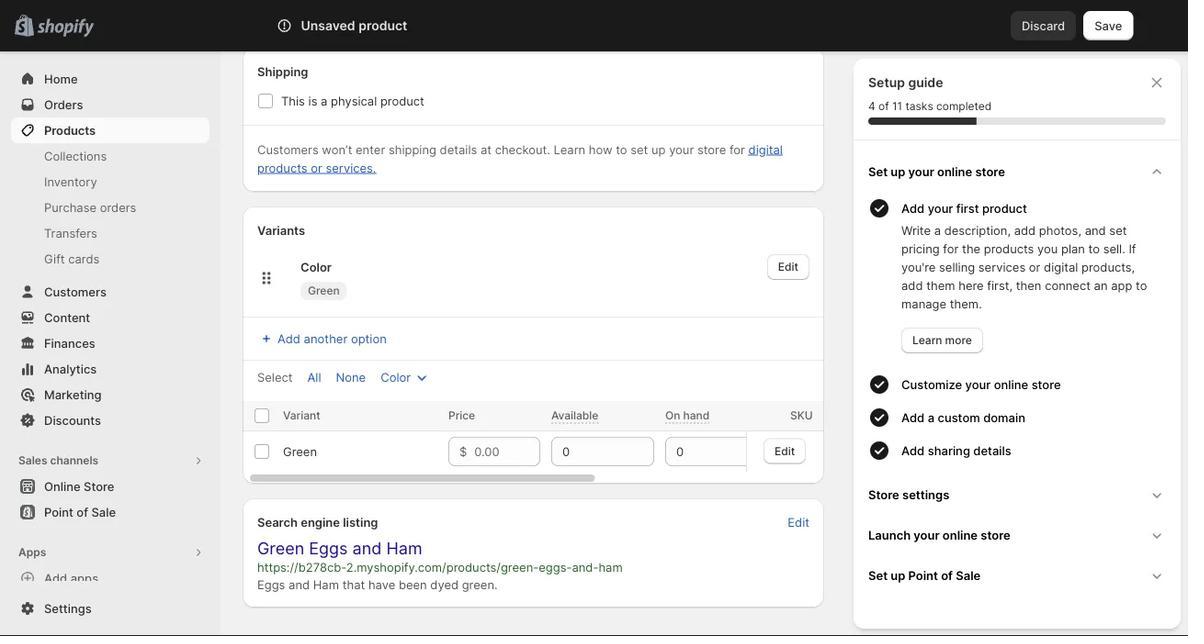 Task type: vqa. For each thing, say whether or not it's contained in the screenshot.
the rightmost "shopify" image
no



Task type: describe. For each thing, give the bounding box(es) containing it.
launch
[[868, 528, 911, 543]]

none button
[[325, 365, 377, 391]]

add for add a custom domain
[[901, 411, 925, 425]]

store settings button
[[861, 475, 1173, 516]]

none
[[336, 370, 366, 385]]

1 vertical spatial and
[[352, 539, 382, 559]]

your for launch
[[914, 528, 940, 543]]

your right how
[[669, 142, 694, 157]]

home
[[44, 72, 78, 86]]

description,
[[944, 223, 1011, 238]]

transfers link
[[11, 221, 210, 246]]

green eggs and ham https://b278cb-2.myshopify.com/products/green-eggs-and-ham eggs and ham that have been dyed green.
[[257, 539, 623, 592]]

variants
[[257, 223, 305, 238]]

set up your online store
[[868, 164, 1005, 179]]

photos,
[[1039, 223, 1082, 238]]

add your first product element
[[865, 221, 1173, 354]]

online store button
[[0, 474, 221, 500]]

products inside digital products or services.
[[257, 161, 307, 175]]

apps
[[18, 546, 46, 560]]

tasks
[[906, 100, 933, 113]]

shipping
[[389, 142, 436, 157]]

custom
[[938, 411, 980, 425]]

point of sale link
[[11, 500, 210, 526]]

collections
[[44, 149, 107, 163]]

products inside write a description, add photos, and set pricing for the products you plan to sell. if you're selling services or digital products, add them here first, then connect an app to manage them.
[[984, 242, 1034, 256]]

home link
[[11, 66, 210, 92]]

physical
[[331, 94, 377, 108]]

options element
[[283, 445, 317, 459]]

set up your online store button
[[861, 152, 1173, 192]]

shopify image
[[37, 19, 94, 37]]

store inside 'button'
[[84, 480, 114, 494]]

at
[[481, 142, 492, 157]]

app
[[1111, 278, 1132, 293]]

of for sale
[[77, 505, 88, 520]]

first
[[956, 201, 979, 215]]

orders
[[100, 200, 136, 215]]

orders
[[44, 97, 83, 112]]

discounts link
[[11, 408, 210, 434]]

store settings
[[868, 488, 950, 502]]

this is a physical product
[[281, 94, 424, 108]]

on
[[665, 409, 680, 423]]

on hand
[[665, 409, 710, 423]]

all
[[307, 370, 321, 385]]

launch your online store
[[868, 528, 1011, 543]]

select
[[257, 370, 293, 385]]

0 vertical spatial green
[[308, 284, 340, 298]]

another
[[304, 332, 348, 346]]

sales
[[18, 454, 47, 468]]

add for add sharing details
[[901, 444, 925, 458]]

this
[[281, 94, 305, 108]]

https://b278cb-
[[257, 561, 346, 575]]

2.myshopify.com/products/green-
[[346, 561, 539, 575]]

purchase
[[44, 200, 97, 215]]

digital inside write a description, add photos, and set pricing for the products you plan to sell. if you're selling services or digital products, add them here first, then connect an app to manage them.
[[1044, 260, 1078, 274]]

customers link
[[11, 279, 210, 305]]

1 vertical spatial to
[[1089, 242, 1100, 256]]

or inside digital products or services.
[[311, 161, 322, 175]]

0 vertical spatial a
[[321, 94, 328, 108]]

0 horizontal spatial to
[[616, 142, 627, 157]]

online inside set up your online store button
[[937, 164, 972, 179]]

green.
[[462, 578, 498, 592]]

learn inside 'link'
[[912, 334, 942, 347]]

$ text field
[[474, 437, 540, 467]]

connect
[[1045, 278, 1091, 293]]

dyed
[[430, 578, 459, 592]]

then
[[1016, 278, 1042, 293]]

digital products or services.
[[257, 142, 783, 175]]

add for add your first product
[[901, 201, 925, 215]]

of inside button
[[941, 569, 953, 583]]

marketing
[[44, 388, 102, 402]]

all button
[[296, 365, 332, 391]]

inventory link
[[11, 169, 210, 195]]

analytics
[[44, 362, 97, 376]]

learn more
[[912, 334, 972, 347]]

online store link
[[11, 474, 210, 500]]

set for set up your online store
[[868, 164, 888, 179]]

price
[[448, 409, 475, 423]]

discard
[[1022, 18, 1065, 33]]

your up add your first product
[[908, 164, 934, 179]]

purchase orders link
[[11, 195, 210, 221]]

available
[[551, 409, 599, 423]]

products
[[44, 123, 96, 137]]

cards
[[68, 252, 100, 266]]

add apps
[[44, 572, 98, 586]]

you're
[[901, 260, 936, 274]]

add another option button
[[246, 326, 398, 352]]

sales channels
[[18, 454, 98, 468]]

a for write
[[934, 223, 941, 238]]

0 vertical spatial details
[[440, 142, 477, 157]]

have
[[368, 578, 395, 592]]

search button
[[328, 11, 861, 40]]

customers for customers
[[44, 285, 107, 299]]

save button
[[1084, 11, 1133, 40]]

0 vertical spatial product
[[359, 18, 407, 34]]

0 vertical spatial edit button
[[763, 439, 806, 464]]

more
[[945, 334, 972, 347]]

finances
[[44, 336, 95, 351]]

gift cards link
[[11, 246, 210, 272]]

2 vertical spatial and
[[289, 578, 310, 592]]

product inside button
[[982, 201, 1027, 215]]

content
[[44, 311, 90, 325]]

search for search engine listing
[[257, 516, 298, 530]]

0 vertical spatial ham
[[386, 539, 422, 559]]

0 horizontal spatial color
[[300, 260, 332, 274]]

1 vertical spatial product
[[380, 94, 424, 108]]

add for add another option
[[278, 332, 300, 346]]

content link
[[11, 305, 210, 331]]

and inside write a description, add photos, and set pricing for the products you plan to sell. if you're selling services or digital products, add them here first, then connect an app to manage them.
[[1085, 223, 1106, 238]]

completed
[[936, 100, 992, 113]]

setup guide
[[868, 75, 943, 91]]

$
[[459, 445, 467, 459]]

launch your online store button
[[861, 516, 1173, 556]]

apps button
[[11, 540, 210, 566]]

add another option
[[278, 332, 387, 346]]

you
[[1037, 242, 1058, 256]]

point of sale
[[44, 505, 116, 520]]

search engine listing
[[257, 516, 378, 530]]

for inside write a description, add photos, and set pricing for the products you plan to sell. if you're selling services or digital products, add them here first, then connect an app to manage them.
[[943, 242, 959, 256]]

green inside the green eggs and ham https://b278cb-2.myshopify.com/products/green-eggs-and-ham eggs and ham that have been dyed green.
[[257, 539, 304, 559]]

customers won't enter shipping details at checkout. learn how to set up your store for
[[257, 142, 749, 157]]

services
[[978, 260, 1026, 274]]



Task type: locate. For each thing, give the bounding box(es) containing it.
point inside button
[[908, 569, 938, 583]]

0 horizontal spatial of
[[77, 505, 88, 520]]

0 vertical spatial or
[[311, 161, 322, 175]]

0 vertical spatial color
[[300, 260, 332, 274]]

that
[[342, 578, 365, 592]]

inventory
[[44, 175, 97, 189]]

1 horizontal spatial ham
[[386, 539, 422, 559]]

store inside button
[[868, 488, 899, 502]]

1 vertical spatial products
[[984, 242, 1034, 256]]

color right none
[[381, 370, 411, 385]]

them
[[926, 278, 955, 293]]

add for add apps
[[44, 572, 67, 586]]

edit button
[[767, 255, 810, 280]]

0 vertical spatial and
[[1085, 223, 1106, 238]]

eggs down engine
[[309, 539, 348, 559]]

0 vertical spatial digital
[[749, 142, 783, 157]]

an
[[1094, 278, 1108, 293]]

of inside "button"
[[77, 505, 88, 520]]

0 vertical spatial search
[[357, 18, 397, 33]]

digital
[[749, 142, 783, 157], [1044, 260, 1078, 274]]

0 horizontal spatial store
[[84, 480, 114, 494]]

gift
[[44, 252, 65, 266]]

1 horizontal spatial search
[[357, 18, 397, 33]]

learn left how
[[554, 142, 585, 157]]

digital inside digital products or services.
[[749, 142, 783, 157]]

2 horizontal spatial and
[[1085, 223, 1106, 238]]

0 horizontal spatial set
[[631, 142, 648, 157]]

1 vertical spatial ham
[[313, 578, 339, 592]]

sale inside button
[[956, 569, 981, 583]]

or up then
[[1029, 260, 1041, 274]]

0 horizontal spatial for
[[730, 142, 745, 157]]

sale inside "button"
[[91, 505, 116, 520]]

your
[[669, 142, 694, 157], [908, 164, 934, 179], [928, 201, 953, 215], [965, 378, 991, 392], [914, 528, 940, 543]]

eggs-
[[539, 561, 572, 575]]

0 vertical spatial learn
[[554, 142, 585, 157]]

products
[[257, 161, 307, 175], [984, 242, 1034, 256]]

add
[[901, 201, 925, 215], [278, 332, 300, 346], [901, 411, 925, 425], [901, 444, 925, 458], [44, 572, 67, 586]]

purchase orders
[[44, 200, 136, 215]]

a inside add a custom domain button
[[928, 411, 935, 425]]

add your first product button
[[901, 192, 1173, 221]]

the
[[962, 242, 981, 256]]

products link
[[11, 118, 210, 143]]

manage
[[901, 297, 947, 311]]

add down customize
[[901, 411, 925, 425]]

online store
[[44, 480, 114, 494]]

point down launch your online store
[[908, 569, 938, 583]]

orders link
[[11, 92, 210, 118]]

2 horizontal spatial to
[[1136, 278, 1147, 293]]

product
[[359, 18, 407, 34], [380, 94, 424, 108], [982, 201, 1027, 215]]

or inside write a description, add photos, and set pricing for the products you plan to sell. if you're selling services or digital products, add them here first, then connect an app to manage them.
[[1029, 260, 1041, 274]]

products up services
[[984, 242, 1034, 256]]

4 of 11 tasks completed
[[868, 100, 992, 113]]

0 horizontal spatial add
[[901, 278, 923, 293]]

1 horizontal spatial and
[[352, 539, 382, 559]]

1 vertical spatial learn
[[912, 334, 942, 347]]

a
[[321, 94, 328, 108], [934, 223, 941, 238], [928, 411, 935, 425]]

2 vertical spatial of
[[941, 569, 953, 583]]

0 vertical spatial edit
[[778, 261, 799, 274]]

0 vertical spatial point
[[44, 505, 73, 520]]

0 vertical spatial add
[[1014, 223, 1036, 238]]

1 vertical spatial point
[[908, 569, 938, 583]]

of down launch your online store
[[941, 569, 953, 583]]

a right write
[[934, 223, 941, 238]]

1 vertical spatial up
[[891, 164, 905, 179]]

1 vertical spatial customers
[[44, 285, 107, 299]]

eggs down https://b278cb-
[[257, 578, 285, 592]]

green
[[308, 284, 340, 298], [283, 445, 317, 459], [257, 539, 304, 559]]

2 vertical spatial online
[[943, 528, 978, 543]]

0 horizontal spatial or
[[311, 161, 322, 175]]

1 horizontal spatial digital
[[1044, 260, 1078, 274]]

finances link
[[11, 331, 210, 357]]

1 horizontal spatial set
[[1109, 223, 1127, 238]]

0 vertical spatial of
[[879, 100, 889, 113]]

search for search
[[357, 18, 397, 33]]

online inside launch your online store button
[[943, 528, 978, 543]]

2 vertical spatial product
[[982, 201, 1027, 215]]

add inside "add your first product" button
[[901, 201, 925, 215]]

and up sell.
[[1085, 223, 1106, 238]]

0 horizontal spatial details
[[440, 142, 477, 157]]

sale down launch your online store
[[956, 569, 981, 583]]

add inside add another option button
[[278, 332, 300, 346]]

1 vertical spatial sale
[[956, 569, 981, 583]]

ham
[[599, 561, 623, 575]]

and
[[1085, 223, 1106, 238], [352, 539, 382, 559], [289, 578, 310, 592]]

online up add your first product
[[937, 164, 972, 179]]

for
[[730, 142, 745, 157], [943, 242, 959, 256]]

2 vertical spatial a
[[928, 411, 935, 425]]

edit for green eggs and ham
[[788, 516, 810, 530]]

1 horizontal spatial add
[[1014, 223, 1036, 238]]

1 vertical spatial eggs
[[257, 578, 285, 592]]

your left the first
[[928, 201, 953, 215]]

a for add
[[928, 411, 935, 425]]

green up another
[[308, 284, 340, 298]]

1 horizontal spatial store
[[868, 488, 899, 502]]

write
[[901, 223, 931, 238]]

how
[[589, 142, 612, 157]]

1 set from the top
[[868, 164, 888, 179]]

of down online store
[[77, 505, 88, 520]]

products up 'variants'
[[257, 161, 307, 175]]

point
[[44, 505, 73, 520], [908, 569, 938, 583]]

and down listing
[[352, 539, 382, 559]]

1 horizontal spatial of
[[879, 100, 889, 113]]

0 vertical spatial to
[[616, 142, 627, 157]]

search
[[357, 18, 397, 33], [257, 516, 298, 530]]

up right how
[[651, 142, 666, 157]]

1 horizontal spatial point
[[908, 569, 938, 583]]

a inside write a description, add photos, and set pricing for the products you plan to sell. if you're selling services or digital products, add them here first, then connect an app to manage them.
[[934, 223, 941, 238]]

search inside button
[[357, 18, 397, 33]]

2 vertical spatial to
[[1136, 278, 1147, 293]]

plan
[[1061, 242, 1085, 256]]

store inside button
[[1032, 378, 1061, 392]]

2 horizontal spatial of
[[941, 569, 953, 583]]

1 vertical spatial or
[[1029, 260, 1041, 274]]

point inside "button"
[[44, 505, 73, 520]]

discounts
[[44, 414, 101, 428]]

customize your online store button
[[901, 368, 1173, 402]]

sale down 'online store' 'button'
[[91, 505, 116, 520]]

add down "add your first product" button
[[1014, 223, 1036, 238]]

a right 'is'
[[321, 94, 328, 108]]

0 vertical spatial eggs
[[309, 539, 348, 559]]

set up sell.
[[1109, 223, 1127, 238]]

1 vertical spatial details
[[973, 444, 1012, 458]]

and down https://b278cb-
[[289, 578, 310, 592]]

sale
[[91, 505, 116, 520], [956, 569, 981, 583]]

save
[[1095, 18, 1122, 33]]

0 horizontal spatial ham
[[313, 578, 339, 592]]

0 horizontal spatial point
[[44, 505, 73, 520]]

product up description,
[[982, 201, 1027, 215]]

color inside dropdown button
[[381, 370, 411, 385]]

details down domain
[[973, 444, 1012, 458]]

engine
[[301, 516, 340, 530]]

add your first product
[[901, 201, 1027, 215]]

ham left the that
[[313, 578, 339, 592]]

your up add a custom domain
[[965, 378, 991, 392]]

set inside write a description, add photos, and set pricing for the products you plan to sell. if you're selling services or digital products, add them here first, then connect an app to manage them.
[[1109, 223, 1127, 238]]

add a custom domain button
[[901, 402, 1173, 435]]

set
[[631, 142, 648, 157], [1109, 223, 1127, 238]]

search right unsaved
[[357, 18, 397, 33]]

1 vertical spatial add
[[901, 278, 923, 293]]

0 vertical spatial customers
[[257, 142, 319, 157]]

1 vertical spatial edit button
[[777, 510, 821, 536]]

online down 'settings'
[[943, 528, 978, 543]]

add inside add a custom domain button
[[901, 411, 925, 425]]

1 horizontal spatial sale
[[956, 569, 981, 583]]

option
[[351, 332, 387, 346]]

details left at
[[440, 142, 477, 157]]

store up launch
[[868, 488, 899, 502]]

product right physical
[[380, 94, 424, 108]]

2 set from the top
[[868, 569, 888, 583]]

1 vertical spatial a
[[934, 223, 941, 238]]

learn left more at the bottom right of the page
[[912, 334, 942, 347]]

setup guide dialog
[[854, 59, 1181, 629]]

0 horizontal spatial learn
[[554, 142, 585, 157]]

of for 11
[[879, 100, 889, 113]]

customize
[[901, 378, 962, 392]]

1 horizontal spatial details
[[973, 444, 1012, 458]]

customers up content at the left of page
[[44, 285, 107, 299]]

1 vertical spatial digital
[[1044, 260, 1078, 274]]

1 vertical spatial set
[[1109, 223, 1127, 238]]

1 horizontal spatial eggs
[[309, 539, 348, 559]]

green up https://b278cb-
[[257, 539, 304, 559]]

settings
[[902, 488, 950, 502]]

enter
[[356, 142, 385, 157]]

won't
[[322, 142, 352, 157]]

online inside customize your online store button
[[994, 378, 1028, 392]]

1 vertical spatial search
[[257, 516, 298, 530]]

edit button
[[763, 439, 806, 464], [777, 510, 821, 536]]

1 horizontal spatial products
[[984, 242, 1034, 256]]

or
[[311, 161, 322, 175], [1029, 260, 1041, 274]]

listing
[[343, 516, 378, 530]]

point down "online"
[[44, 505, 73, 520]]

learn more link
[[901, 328, 983, 354]]

online for launch your online store
[[943, 528, 978, 543]]

set down launch
[[868, 569, 888, 583]]

0 horizontal spatial digital
[[749, 142, 783, 157]]

set
[[868, 164, 888, 179], [868, 569, 888, 583]]

add up write
[[901, 201, 925, 215]]

search left engine
[[257, 516, 298, 530]]

online for customize your online store
[[994, 378, 1028, 392]]

to left sell.
[[1089, 242, 1100, 256]]

store down sales channels button
[[84, 480, 114, 494]]

1 horizontal spatial or
[[1029, 260, 1041, 274]]

up up write
[[891, 164, 905, 179]]

0 vertical spatial products
[[257, 161, 307, 175]]

your for customize
[[965, 378, 991, 392]]

1 horizontal spatial color
[[381, 370, 411, 385]]

1 vertical spatial online
[[994, 378, 1028, 392]]

0 vertical spatial set
[[631, 142, 648, 157]]

analytics link
[[11, 357, 210, 382]]

variant
[[283, 409, 320, 423]]

1 vertical spatial of
[[77, 505, 88, 520]]

2 vertical spatial up
[[891, 569, 905, 583]]

unsaved
[[301, 18, 355, 34]]

customers down this
[[257, 142, 319, 157]]

set for set up point of sale
[[868, 569, 888, 583]]

0 horizontal spatial sale
[[91, 505, 116, 520]]

customize your online store
[[901, 378, 1061, 392]]

add left sharing
[[901, 444, 925, 458]]

1 vertical spatial edit
[[774, 445, 795, 458]]

add left another
[[278, 332, 300, 346]]

set down 4
[[868, 164, 888, 179]]

selling
[[939, 260, 975, 274]]

your for add
[[928, 201, 953, 215]]

0 horizontal spatial search
[[257, 516, 298, 530]]

1 horizontal spatial to
[[1089, 242, 1100, 256]]

1 horizontal spatial customers
[[257, 142, 319, 157]]

collections link
[[11, 143, 210, 169]]

add left apps on the bottom left of the page
[[44, 572, 67, 586]]

edit inside dropdown button
[[778, 261, 799, 274]]

customers for customers won't enter shipping details at checkout. learn how to set up your store for
[[257, 142, 319, 157]]

1 horizontal spatial for
[[943, 242, 959, 256]]

a left custom
[[928, 411, 935, 425]]

them.
[[950, 297, 982, 311]]

0 vertical spatial set
[[868, 164, 888, 179]]

settings link
[[11, 596, 210, 622]]

up
[[651, 142, 666, 157], [891, 164, 905, 179], [891, 569, 905, 583]]

your right launch
[[914, 528, 940, 543]]

of right 4
[[879, 100, 889, 113]]

None number field
[[551, 437, 627, 467], [665, 437, 741, 467], [551, 437, 627, 467], [665, 437, 741, 467]]

0 vertical spatial sale
[[91, 505, 116, 520]]

green down variant
[[283, 445, 317, 459]]

set right how
[[631, 142, 648, 157]]

1 horizontal spatial learn
[[912, 334, 942, 347]]

0 vertical spatial online
[[937, 164, 972, 179]]

color down 'variants'
[[300, 260, 332, 274]]

up for set up your online store
[[891, 164, 905, 179]]

color button
[[370, 365, 442, 391]]

sku
[[790, 409, 813, 423]]

up down launch
[[891, 569, 905, 583]]

add
[[1014, 223, 1036, 238], [901, 278, 923, 293]]

0 horizontal spatial eggs
[[257, 578, 285, 592]]

up for set up point of sale
[[891, 569, 905, 583]]

2 vertical spatial edit
[[788, 516, 810, 530]]

details
[[440, 142, 477, 157], [973, 444, 1012, 458]]

0 horizontal spatial customers
[[44, 285, 107, 299]]

0 horizontal spatial and
[[289, 578, 310, 592]]

product right unsaved
[[359, 18, 407, 34]]

0 horizontal spatial products
[[257, 161, 307, 175]]

1 vertical spatial color
[[381, 370, 411, 385]]

0 vertical spatial for
[[730, 142, 745, 157]]

1 vertical spatial green
[[283, 445, 317, 459]]

edit button down sku
[[763, 439, 806, 464]]

1 vertical spatial set
[[868, 569, 888, 583]]

add inside the add apps button
[[44, 572, 67, 586]]

edit button left launch
[[777, 510, 821, 536]]

add apps button
[[11, 566, 210, 592]]

add down you're
[[901, 278, 923, 293]]

edit for green
[[778, 261, 799, 274]]

to right how
[[616, 142, 627, 157]]

point of sale button
[[0, 500, 221, 526]]

been
[[399, 578, 427, 592]]

add inside add sharing details button
[[901, 444, 925, 458]]

0 vertical spatial up
[[651, 142, 666, 157]]

1 vertical spatial for
[[943, 242, 959, 256]]

or down won't
[[311, 161, 322, 175]]

transfers
[[44, 226, 97, 240]]

set up point of sale button
[[861, 556, 1173, 596]]

ham up been
[[386, 539, 422, 559]]

details inside button
[[973, 444, 1012, 458]]

channels
[[50, 454, 98, 468]]

to right "app"
[[1136, 278, 1147, 293]]

online up domain
[[994, 378, 1028, 392]]



